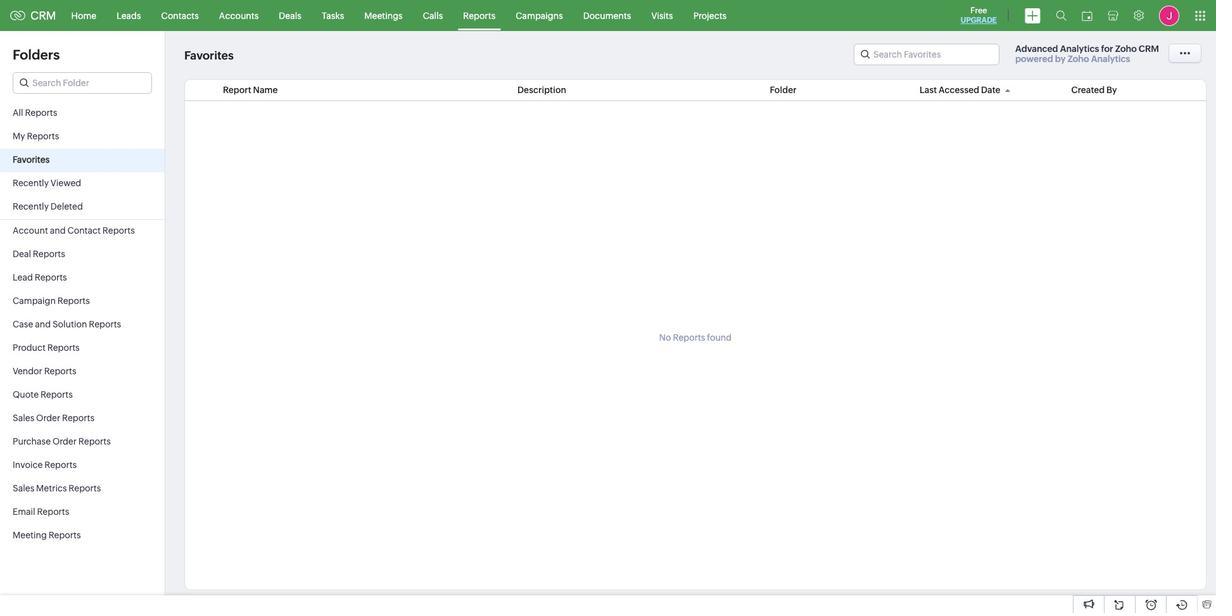 Task type: locate. For each thing, give the bounding box(es) containing it.
crm link
[[10, 9, 56, 22]]

lead reports link
[[0, 267, 165, 290]]

advanced
[[1016, 44, 1059, 54]]

case and solution reports link
[[0, 314, 165, 337]]

product reports
[[13, 343, 80, 353]]

and
[[50, 226, 66, 236], [35, 319, 51, 330]]

email reports link
[[0, 501, 165, 525]]

upgrade
[[961, 16, 998, 25]]

2 recently from the top
[[13, 202, 49, 212]]

reports inside "link"
[[25, 108, 57, 118]]

and for account
[[50, 226, 66, 236]]

recently up recently deleted at the left
[[13, 178, 49, 188]]

documents
[[584, 10, 632, 21]]

1 vertical spatial and
[[35, 319, 51, 330]]

sales up email
[[13, 484, 34, 494]]

deal reports link
[[0, 243, 165, 267]]

sales order reports
[[13, 413, 94, 423]]

sales down "quote"
[[13, 413, 34, 423]]

reports down the purchase order reports
[[44, 460, 77, 470]]

0 vertical spatial sales
[[13, 413, 34, 423]]

order
[[36, 413, 60, 423], [53, 437, 77, 447]]

zoho right for
[[1116, 44, 1138, 54]]

all reports link
[[0, 102, 165, 125]]

reports up lead reports
[[33, 249, 65, 259]]

1 horizontal spatial crm
[[1140, 44, 1160, 54]]

favorites down my reports
[[13, 155, 50, 165]]

lead
[[13, 273, 33, 283]]

advanced analytics for zoho crm powered by zoho analytics
[[1016, 44, 1160, 64]]

report
[[223, 85, 252, 95]]

zoho left for
[[1068, 54, 1090, 64]]

0 horizontal spatial crm
[[30, 9, 56, 22]]

recently for recently viewed
[[13, 178, 49, 188]]

sales metrics reports
[[13, 484, 101, 494]]

meetings link
[[355, 0, 413, 31]]

last
[[920, 85, 938, 95]]

and for case
[[35, 319, 51, 330]]

documents link
[[574, 0, 642, 31]]

email
[[13, 507, 35, 517]]

accounts link
[[209, 0, 269, 31]]

recently up account on the left top of page
[[13, 202, 49, 212]]

and down deleted
[[50, 226, 66, 236]]

reports up sales order reports
[[40, 390, 73, 400]]

by inside advanced analytics for zoho crm powered by zoho analytics
[[1056, 54, 1066, 64]]

reports down campaign reports link
[[89, 319, 121, 330]]

crm
[[30, 9, 56, 22], [1140, 44, 1160, 54]]

reports right no
[[673, 333, 706, 343]]

2 sales from the top
[[13, 484, 34, 494]]

deleted
[[51, 202, 83, 212]]

reports up campaign reports
[[35, 273, 67, 283]]

email reports
[[13, 507, 69, 517]]

crm inside advanced analytics for zoho crm powered by zoho analytics
[[1140, 44, 1160, 54]]

by
[[1056, 54, 1066, 64], [1107, 85, 1118, 95]]

sales inside 'link'
[[13, 413, 34, 423]]

crm up folders
[[30, 9, 56, 22]]

0 vertical spatial favorites
[[184, 49, 234, 62]]

last accessed date
[[920, 85, 1001, 95]]

1 vertical spatial sales
[[13, 484, 34, 494]]

all
[[13, 108, 23, 118]]

analytics
[[1061, 44, 1100, 54], [1092, 54, 1131, 64]]

and right case
[[35, 319, 51, 330]]

deal reports
[[13, 249, 65, 259]]

recently viewed link
[[0, 172, 165, 196]]

quote
[[13, 390, 39, 400]]

description
[[518, 85, 567, 95]]

folders
[[13, 47, 60, 63]]

0 horizontal spatial favorites
[[13, 155, 50, 165]]

reports down invoice reports link
[[69, 484, 101, 494]]

1 vertical spatial crm
[[1140, 44, 1160, 54]]

vendor reports
[[13, 366, 76, 376]]

0 horizontal spatial by
[[1056, 54, 1066, 64]]

order down quote reports
[[36, 413, 60, 423]]

create menu element
[[1018, 0, 1049, 31]]

reports link
[[453, 0, 506, 31]]

1 vertical spatial recently
[[13, 202, 49, 212]]

1 vertical spatial by
[[1107, 85, 1118, 95]]

by right "created"
[[1107, 85, 1118, 95]]

date
[[982, 85, 1001, 95]]

zoho
[[1116, 44, 1138, 54], [1068, 54, 1090, 64]]

reports right contact
[[103, 226, 135, 236]]

crm down profile icon
[[1140, 44, 1160, 54]]

1 vertical spatial order
[[53, 437, 77, 447]]

vendor reports link
[[0, 361, 165, 384]]

0 vertical spatial and
[[50, 226, 66, 236]]

by right powered
[[1056, 54, 1066, 64]]

0 vertical spatial recently
[[13, 178, 49, 188]]

product reports link
[[0, 337, 165, 361]]

deals
[[279, 10, 302, 21]]

for
[[1102, 44, 1114, 54]]

reports down email reports link
[[49, 531, 81, 541]]

all reports
[[13, 108, 57, 118]]

1 sales from the top
[[13, 413, 34, 423]]

home link
[[61, 0, 107, 31]]

0 vertical spatial order
[[36, 413, 60, 423]]

projects
[[694, 10, 727, 21]]

favorites up report
[[184, 49, 234, 62]]

order down sales order reports
[[53, 437, 77, 447]]

analytics up created by
[[1092, 54, 1131, 64]]

projects link
[[684, 0, 737, 31]]

reports right all
[[25, 108, 57, 118]]

reports down "metrics"
[[37, 507, 69, 517]]

contacts
[[161, 10, 199, 21]]

0 vertical spatial crm
[[30, 9, 56, 22]]

1 recently from the top
[[13, 178, 49, 188]]

free
[[971, 6, 988, 15]]

quote reports link
[[0, 384, 165, 408]]

1 horizontal spatial by
[[1107, 85, 1118, 95]]

deals link
[[269, 0, 312, 31]]

free upgrade
[[961, 6, 998, 25]]

reports
[[464, 10, 496, 21], [25, 108, 57, 118], [27, 131, 59, 141], [103, 226, 135, 236], [33, 249, 65, 259], [35, 273, 67, 283], [58, 296, 90, 306], [89, 319, 121, 330], [673, 333, 706, 343], [47, 343, 80, 353], [44, 366, 76, 376], [40, 390, 73, 400], [62, 413, 94, 423], [78, 437, 111, 447], [44, 460, 77, 470], [69, 484, 101, 494], [37, 507, 69, 517], [49, 531, 81, 541]]

0 vertical spatial by
[[1056, 54, 1066, 64]]

recently
[[13, 178, 49, 188], [13, 202, 49, 212]]

my reports
[[13, 131, 59, 141]]

favorites
[[184, 49, 234, 62], [13, 155, 50, 165]]

order inside 'link'
[[36, 413, 60, 423]]

1 horizontal spatial favorites
[[184, 49, 234, 62]]

reports up 'solution'
[[58, 296, 90, 306]]

meeting reports
[[13, 531, 81, 541]]

campaigns link
[[506, 0, 574, 31]]

sales
[[13, 413, 34, 423], [13, 484, 34, 494]]



Task type: describe. For each thing, give the bounding box(es) containing it.
1 vertical spatial favorites
[[13, 155, 50, 165]]

purchase order reports
[[13, 437, 111, 447]]

meetings
[[365, 10, 403, 21]]

order for sales
[[36, 413, 60, 423]]

meeting
[[13, 531, 47, 541]]

tasks link
[[312, 0, 355, 31]]

purchase
[[13, 437, 51, 447]]

no reports found
[[660, 333, 732, 343]]

found
[[708, 333, 732, 343]]

account and contact reports
[[13, 226, 135, 236]]

name
[[253, 85, 278, 95]]

report name
[[223, 85, 278, 95]]

analytics left for
[[1061, 44, 1100, 54]]

invoice
[[13, 460, 43, 470]]

account and contact reports link
[[0, 220, 165, 243]]

reports down case and solution reports
[[47, 343, 80, 353]]

sales metrics reports link
[[0, 478, 165, 501]]

folder
[[770, 85, 797, 95]]

created by
[[1072, 85, 1118, 95]]

account
[[13, 226, 48, 236]]

reports down sales order reports 'link'
[[78, 437, 111, 447]]

my reports link
[[0, 125, 165, 149]]

search element
[[1049, 0, 1075, 31]]

campaign
[[13, 296, 56, 306]]

visits link
[[642, 0, 684, 31]]

reports down product reports
[[44, 366, 76, 376]]

contact
[[67, 226, 101, 236]]

home
[[71, 10, 96, 21]]

1 horizontal spatial zoho
[[1116, 44, 1138, 54]]

invoice reports link
[[0, 454, 165, 478]]

sales for sales order reports
[[13, 413, 34, 423]]

vendor
[[13, 366, 42, 376]]

case and solution reports
[[13, 319, 121, 330]]

leads
[[117, 10, 141, 21]]

favorites link
[[0, 149, 165, 172]]

order for purchase
[[53, 437, 77, 447]]

create menu image
[[1026, 8, 1041, 23]]

campaign reports
[[13, 296, 90, 306]]

search image
[[1057, 10, 1067, 21]]

viewed
[[51, 178, 81, 188]]

campaigns
[[516, 10, 563, 21]]

reports down quote reports link
[[62, 413, 94, 423]]

case
[[13, 319, 33, 330]]

calendar image
[[1083, 10, 1093, 21]]

deal
[[13, 249, 31, 259]]

0 horizontal spatial zoho
[[1068, 54, 1090, 64]]

sales for sales metrics reports
[[13, 484, 34, 494]]

profile element
[[1152, 0, 1188, 31]]

created
[[1072, 85, 1106, 95]]

powered
[[1016, 54, 1054, 64]]

reports right my at the top left
[[27, 131, 59, 141]]

lead reports
[[13, 273, 67, 283]]

tasks
[[322, 10, 344, 21]]

product
[[13, 343, 46, 353]]

invoice reports
[[13, 460, 77, 470]]

leads link
[[107, 0, 151, 31]]

quote reports
[[13, 390, 73, 400]]

calls
[[423, 10, 443, 21]]

meeting reports link
[[0, 525, 165, 548]]

my
[[13, 131, 25, 141]]

visits
[[652, 10, 674, 21]]

calls link
[[413, 0, 453, 31]]

reports right calls in the left of the page
[[464, 10, 496, 21]]

contacts link
[[151, 0, 209, 31]]

recently for recently deleted
[[13, 202, 49, 212]]

purchase order reports link
[[0, 431, 165, 454]]

recently deleted link
[[0, 196, 165, 219]]

accessed
[[939, 85, 980, 95]]

recently viewed
[[13, 178, 81, 188]]

campaign reports link
[[0, 290, 165, 314]]

profile image
[[1160, 5, 1180, 26]]

Search Folder text field
[[13, 73, 151, 93]]

Search Favorites text field
[[855, 44, 1000, 65]]

recently deleted
[[13, 202, 83, 212]]

solution
[[53, 319, 87, 330]]

accounts
[[219, 10, 259, 21]]

sales order reports link
[[0, 408, 165, 431]]

no
[[660, 333, 672, 343]]

metrics
[[36, 484, 67, 494]]



Task type: vqa. For each thing, say whether or not it's contained in the screenshot.
Previous Record image
no



